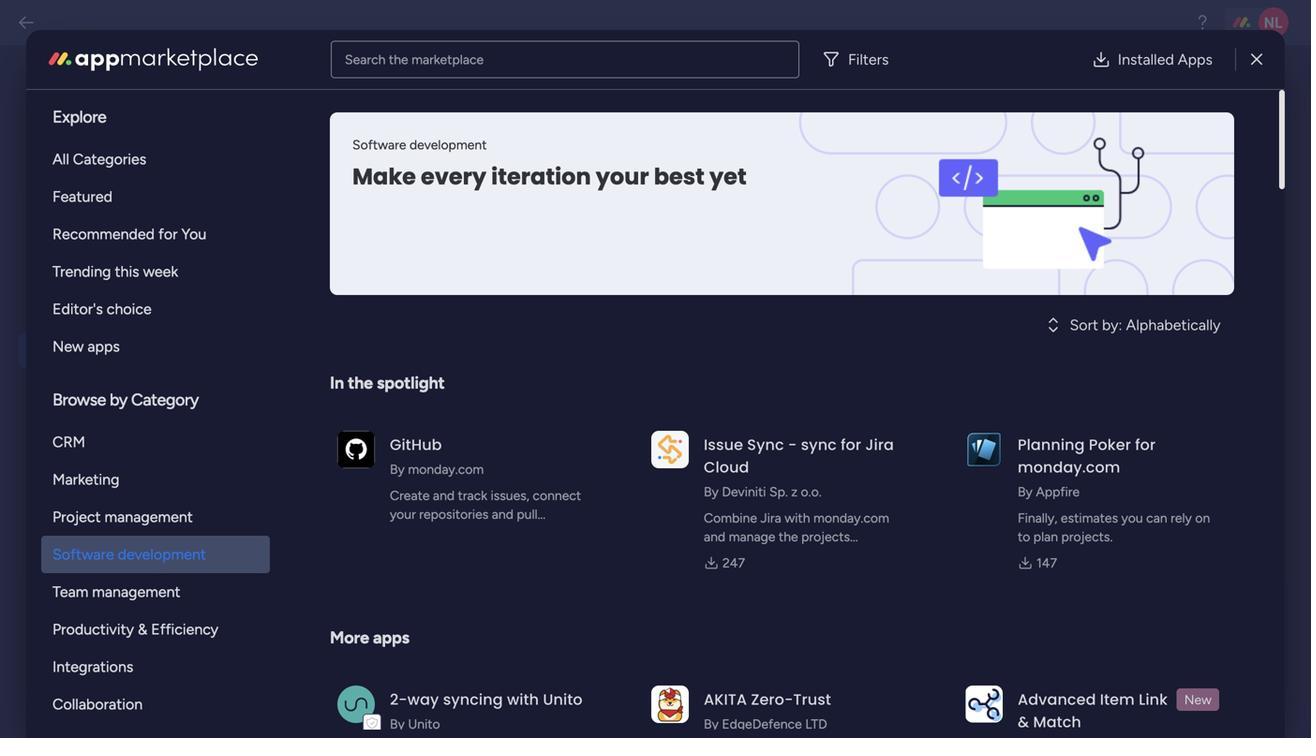 Task type: describe. For each thing, give the bounding box(es) containing it.
app logo image for issue sync - sync for jira cloud
[[652, 431, 689, 469]]

cross
[[69, 629, 112, 649]]

spotlight
[[377, 373, 445, 393]]

collaboration
[[52, 696, 143, 714]]

rely
[[1171, 511, 1193, 527]]

issues,
[[491, 488, 530, 504]]

powerful
[[564, 355, 620, 372]]

app logo image left 2-
[[338, 686, 375, 724]]

by
[[110, 390, 128, 410]]

in the spotlight
[[330, 373, 445, 393]]

you inside 'the monday app api gives you powerful capabilities in order to enhance your monday app experience. it's very important to keep your api token secure.'
[[537, 355, 560, 372]]

administration
[[33, 80, 220, 113]]

147
[[1037, 556, 1058, 572]]

token for api v2 token
[[375, 85, 430, 110]]

sort by: alphabetically
[[1070, 316, 1221, 334]]

every
[[421, 161, 487, 193]]

planning
[[1018, 435, 1086, 456]]

api up 'order'
[[476, 355, 497, 372]]

installed apps button
[[1077, 41, 1228, 78]]

tidy up button
[[19, 456, 236, 493]]

copy
[[647, 168, 679, 184]]

tokens
[[542, 199, 578, 214]]

for inside issue sync - sync for jira cloud by deviniti sp. z o.o.
[[841, 435, 862, 456]]

1 vertical spatial monday
[[599, 376, 650, 393]]

1 vertical spatial app
[[368, 397, 391, 414]]

personal
[[311, 136, 365, 153]]

and inside combine jira with monday.com and manage the projects comprehensively!
[[704, 529, 726, 545]]

sync
[[801, 435, 837, 456]]

to inside the finally, estimates you can rely on to plan projects.
[[1018, 529, 1031, 545]]

apps button
[[19, 539, 236, 575]]

stats
[[122, 423, 158, 443]]

categories
[[73, 151, 146, 168]]

with inside the 2-way syncing with unito by unito
[[507, 690, 539, 711]]

you
[[181, 226, 207, 243]]

monday.com for combine
[[814, 511, 890, 527]]

0 horizontal spatial for
[[158, 226, 178, 243]]

content directory
[[70, 505, 204, 526]]

software development
[[52, 546, 206, 564]]

are
[[425, 199, 442, 214]]

integrations
[[52, 659, 133, 677]]

1 horizontal spatial unito
[[543, 690, 583, 711]]

advanced item link & match
[[1018, 690, 1169, 733]]

keep
[[605, 397, 636, 414]]

monday.com inside github by monday.com
[[408, 462, 484, 478]]

requests.
[[390, 526, 444, 542]]

projects
[[802, 529, 851, 545]]

way
[[408, 690, 439, 711]]

for inside planning poker for monday.com by appfire
[[1136, 435, 1156, 456]]

efficiency
[[151, 621, 219, 639]]

tidy
[[70, 464, 102, 484]]

edgedefence
[[722, 717, 803, 733]]

recommended
[[52, 226, 155, 243]]

gives
[[501, 355, 534, 372]]

the monday app api gives you powerful capabilities in order to enhance your monday app experience. it's very important to keep your api token secure.
[[368, 355, 667, 435]]

cross account copier
[[69, 629, 178, 675]]

in
[[442, 376, 453, 393]]

directory
[[137, 505, 204, 526]]

very
[[492, 397, 519, 414]]

users
[[70, 258, 113, 278]]

security button
[[19, 291, 236, 328]]

jira inside combine jira with monday.com and manage the projects comprehensively!
[[761, 511, 782, 527]]

syncing
[[443, 690, 503, 711]]

you inside the finally, estimates you can rely on to plan projects.
[[1122, 511, 1144, 527]]

sort by: alphabetically button
[[1038, 310, 1235, 340]]

secure.
[[432, 418, 477, 435]]

1 vertical spatial to
[[588, 397, 602, 414]]

in for in the new api there are only personal api tokens
[[311, 199, 321, 214]]

api left token
[[368, 418, 389, 435]]

marketing
[[52, 471, 120, 489]]

recommended for you
[[52, 226, 207, 243]]

o.o.
[[801, 484, 822, 500]]

trending
[[52, 263, 111, 281]]

search
[[345, 52, 386, 68]]

0 vertical spatial to
[[494, 376, 507, 393]]

software for software development
[[52, 546, 114, 564]]

by:
[[1103, 316, 1123, 334]]

app logo image for akita zero-trust
[[652, 686, 689, 724]]

more
[[71, 120, 104, 137]]

projects.
[[1062, 529, 1113, 545]]

dapulse info image
[[330, 255, 349, 283]]

banner logo image
[[870, 113, 1213, 295]]

order
[[457, 376, 490, 393]]

users button
[[19, 250, 236, 286]]

0 vertical spatial monday
[[394, 355, 445, 372]]

more
[[330, 628, 369, 648]]

cloud
[[704, 457, 750, 478]]

new for new apps
[[52, 338, 84, 356]]

planning poker for monday.com by appfire
[[1018, 435, 1156, 500]]

the for spotlight
[[348, 373, 373, 393]]

by inside github by monday.com
[[390, 462, 405, 478]]

all
[[52, 151, 69, 168]]

customization button
[[19, 209, 236, 245]]

trust
[[794, 690, 832, 711]]

zero-
[[752, 690, 794, 711]]

developers.monday.com link
[[368, 278, 521, 294]]

match
[[1034, 712, 1082, 733]]

featured
[[52, 188, 112, 206]]

manage
[[729, 529, 776, 545]]

sync
[[748, 435, 785, 456]]

api v2 token
[[311, 85, 430, 110]]

editor's choice
[[52, 301, 152, 318]]

choice
[[107, 301, 152, 318]]

general button
[[19, 167, 236, 204]]

app logo image for planning poker for monday.com
[[966, 431, 1003, 469]]

apps for new apps
[[88, 338, 120, 356]]

crm
[[52, 434, 85, 452]]

api left v2
[[311, 85, 343, 110]]



Task type: locate. For each thing, give the bounding box(es) containing it.
1 vertical spatial new
[[1185, 693, 1213, 708]]

0 horizontal spatial apps
[[70, 547, 109, 567]]

apps
[[88, 338, 120, 356], [373, 628, 410, 648]]

apps up the team
[[70, 547, 109, 567]]

1 vertical spatial apps
[[70, 547, 109, 567]]

appfire
[[1037, 484, 1080, 500]]

monday up keep
[[599, 376, 650, 393]]

cross account copier button
[[19, 621, 236, 683]]

tidy up
[[70, 464, 128, 484]]

advanced
[[1018, 690, 1097, 711]]

help image
[[1194, 13, 1213, 32]]

1 vertical spatial development
[[118, 546, 206, 564]]

software development make every iteration your best yet
[[353, 137, 747, 193]]

this
[[115, 263, 139, 281]]

in left capabilities
[[330, 373, 344, 393]]

on
[[1196, 511, 1211, 527]]

0 horizontal spatial app
[[368, 397, 391, 414]]

2 horizontal spatial monday.com
[[1018, 457, 1121, 478]]

by inside 'akita zero-trust by edgedefence ltd'
[[704, 717, 719, 733]]

software up make
[[353, 137, 406, 153]]

0 vertical spatial token
[[375, 85, 430, 110]]

apps right more
[[373, 628, 410, 648]]

productivity & efficiency
[[52, 621, 219, 639]]

permissions button
[[19, 580, 236, 617]]

api button
[[19, 332, 236, 369]]

marketplace
[[412, 52, 484, 68]]

browse by category
[[52, 390, 199, 410]]

the right 'search'
[[389, 52, 409, 68]]

0 vertical spatial development
[[410, 137, 487, 153]]

and
[[433, 488, 455, 504], [492, 507, 514, 523], [704, 529, 726, 545]]

your left "best"
[[596, 161, 649, 193]]

0 horizontal spatial &
[[138, 621, 147, 639]]

1 horizontal spatial monday.com
[[814, 511, 890, 527]]

1 vertical spatial with
[[507, 690, 539, 711]]

0 vertical spatial and
[[433, 488, 455, 504]]

0 horizontal spatial development
[[118, 546, 206, 564]]

development inside the software development make every iteration your best yet
[[410, 137, 487, 153]]

1 horizontal spatial apps
[[373, 628, 410, 648]]

your inside create and track issues, connect your repositories and pull requests.
[[390, 507, 416, 523]]

dapulse x slim image
[[1252, 48, 1263, 71]]

1 horizontal spatial monday
[[599, 376, 650, 393]]

files o image
[[627, 170, 640, 183]]

copier
[[69, 655, 116, 675]]

the right monday icon
[[348, 373, 373, 393]]

2 vertical spatial and
[[704, 529, 726, 545]]

app up in
[[449, 355, 472, 372]]

0 horizontal spatial software
[[52, 546, 114, 564]]

0 horizontal spatial to
[[494, 376, 507, 393]]

app logo image left advanced
[[966, 686, 1003, 724]]

management for team management
[[92, 584, 181, 602]]

api inside api button
[[70, 340, 96, 361]]

app logo image for github
[[338, 431, 375, 469]]

security
[[70, 299, 132, 319]]

experience.
[[395, 397, 467, 414]]

comprehensively!
[[704, 548, 808, 564]]

learn
[[33, 120, 68, 137]]

productivity
[[52, 621, 134, 639]]

jira inside issue sync - sync for jira cloud by deviniti sp. z o.o.
[[866, 435, 895, 456]]

token for personal api token
[[394, 136, 431, 153]]

pull
[[517, 507, 538, 523]]

customization
[[70, 217, 180, 237]]

0 horizontal spatial new
[[52, 338, 84, 356]]

billing
[[70, 382, 114, 402]]

usage stats button
[[19, 415, 236, 452]]

& down the permissions button
[[138, 621, 147, 639]]

development up every
[[410, 137, 487, 153]]

2 horizontal spatial for
[[1136, 435, 1156, 456]]

app logo image left planning on the bottom right of the page
[[966, 431, 1003, 469]]

all categories
[[52, 151, 146, 168]]

sp.
[[770, 484, 788, 500]]

api down editor's
[[70, 340, 96, 361]]

category
[[131, 390, 199, 410]]

app logo image left the issue
[[652, 431, 689, 469]]

1 horizontal spatial in
[[330, 373, 344, 393]]

2 vertical spatial to
[[1018, 529, 1031, 545]]

your down create
[[390, 507, 416, 523]]

noah lott image
[[1259, 8, 1289, 38]]

github
[[390, 435, 442, 456]]

combine jira with monday.com and manage the projects comprehensively!
[[704, 511, 890, 564]]

to up very
[[494, 376, 507, 393]]

1 horizontal spatial development
[[410, 137, 487, 153]]

token up make
[[394, 136, 431, 153]]

token
[[393, 418, 428, 435]]

the left the new
[[324, 199, 343, 214]]

0 vertical spatial &
[[138, 621, 147, 639]]

app logo image
[[338, 431, 375, 469], [652, 431, 689, 469], [966, 431, 1003, 469], [338, 686, 375, 724], [652, 686, 689, 724], [966, 686, 1003, 724]]

1 vertical spatial apps
[[373, 628, 410, 648]]

0 vertical spatial software
[[353, 137, 406, 153]]

0 horizontal spatial apps
[[88, 338, 120, 356]]

0 horizontal spatial with
[[507, 690, 539, 711]]

247
[[723, 556, 746, 572]]

0 vertical spatial apps
[[1179, 51, 1213, 68]]

software down project
[[52, 546, 114, 564]]

you left can
[[1122, 511, 1144, 527]]

team
[[52, 584, 88, 602]]

by
[[390, 462, 405, 478], [704, 484, 719, 500], [1018, 484, 1033, 500], [390, 717, 405, 733], [704, 717, 719, 733]]

1 horizontal spatial to
[[588, 397, 602, 414]]

new right link
[[1185, 693, 1213, 708]]

software for software development make every iteration your best yet
[[353, 137, 406, 153]]

best
[[654, 161, 705, 193]]

2 horizontal spatial to
[[1018, 529, 1031, 545]]

the right manage
[[779, 529, 799, 545]]

0 vertical spatial jira
[[866, 435, 895, 456]]

api up make
[[369, 136, 390, 153]]

management up software development
[[105, 509, 193, 527]]

1 vertical spatial management
[[92, 584, 181, 602]]

& inside advanced item link & match
[[1018, 712, 1030, 733]]

monday up spotlight
[[394, 355, 445, 372]]

combine
[[704, 511, 758, 527]]

new for new
[[1185, 693, 1213, 708]]

0 horizontal spatial jira
[[761, 511, 782, 527]]

development
[[410, 137, 487, 153], [118, 546, 206, 564]]

monday.com
[[1018, 457, 1121, 478], [408, 462, 484, 478], [814, 511, 890, 527]]

you up enhance
[[537, 355, 560, 372]]

issue sync - sync for jira cloud by deviniti sp. z o.o.
[[704, 435, 895, 500]]

general
[[70, 175, 128, 196]]

monday.com inside planning poker for monday.com by appfire
[[1018, 457, 1121, 478]]

apps marketplace image
[[49, 48, 258, 71]]

0 vertical spatial app
[[449, 355, 472, 372]]

in left the new
[[311, 199, 321, 214]]

by down cloud at the right
[[704, 484, 719, 500]]

more apps
[[330, 628, 410, 648]]

1 horizontal spatial you
[[1122, 511, 1144, 527]]

0 horizontal spatial unito
[[408, 717, 440, 733]]

to left keep
[[588, 397, 602, 414]]

billing button
[[19, 374, 236, 410]]

0 vertical spatial in
[[311, 199, 321, 214]]

new
[[52, 338, 84, 356], [1185, 693, 1213, 708]]

api left tokens
[[520, 199, 539, 214]]

app logo image left 'akita'
[[652, 686, 689, 724]]

1 horizontal spatial app
[[449, 355, 472, 372]]

monday.com up track
[[408, 462, 484, 478]]

content
[[70, 505, 133, 526]]

by down 'akita'
[[704, 717, 719, 733]]

filters
[[849, 51, 889, 68]]

1 vertical spatial jira
[[761, 511, 782, 527]]

and up 'repositories'
[[433, 488, 455, 504]]

app down in the spotlight
[[368, 397, 391, 414]]

it's
[[470, 397, 489, 414]]

monday.com for planning
[[1018, 457, 1121, 478]]

in for in the spotlight
[[330, 373, 344, 393]]

unito right syncing
[[543, 690, 583, 711]]

enhance
[[511, 376, 564, 393]]

1 horizontal spatial new
[[1185, 693, 1213, 708]]

team management
[[52, 584, 181, 602]]

0 vertical spatial management
[[105, 509, 193, 527]]

1 horizontal spatial software
[[353, 137, 406, 153]]

0 horizontal spatial monday.com
[[408, 462, 484, 478]]

0 vertical spatial apps
[[88, 338, 120, 356]]

1 horizontal spatial for
[[841, 435, 862, 456]]

your down powerful
[[568, 376, 596, 393]]

by up create
[[390, 462, 405, 478]]

repositories
[[419, 507, 489, 523]]

issue
[[704, 435, 744, 456]]

apps down editor's choice
[[88, 338, 120, 356]]

0 horizontal spatial monday
[[394, 355, 445, 372]]

monday.com inside combine jira with monday.com and manage the projects comprehensively!
[[814, 511, 890, 527]]

by inside the 2-way syncing with unito by unito
[[390, 717, 405, 733]]

up
[[106, 464, 128, 484]]

0 horizontal spatial and
[[433, 488, 455, 504]]

akita
[[704, 690, 748, 711]]

apps for more apps
[[373, 628, 410, 648]]

for left you
[[158, 226, 178, 243]]

0 vertical spatial you
[[537, 355, 560, 372]]

monday
[[394, 355, 445, 372], [599, 376, 650, 393]]

1 vertical spatial and
[[492, 507, 514, 523]]

1 vertical spatial you
[[1122, 511, 1144, 527]]

& left match
[[1018, 712, 1030, 733]]

app logo image for advanced item link & match
[[966, 686, 1003, 724]]

1 vertical spatial in
[[330, 373, 344, 393]]

2-way syncing with unito by unito
[[390, 690, 583, 733]]

filters button
[[815, 41, 904, 78]]

monday icon image
[[330, 353, 348, 381]]

token down search the marketplace
[[375, 85, 430, 110]]

software
[[353, 137, 406, 153], [52, 546, 114, 564]]

can
[[1147, 511, 1168, 527]]

new down editor's
[[52, 338, 84, 356]]

1 horizontal spatial &
[[1018, 712, 1030, 733]]

0 horizontal spatial you
[[537, 355, 560, 372]]

jira up manage
[[761, 511, 782, 527]]

monday.com up "projects"
[[814, 511, 890, 527]]

2 horizontal spatial and
[[704, 529, 726, 545]]

and down issues,
[[492, 507, 514, 523]]

1 vertical spatial software
[[52, 546, 114, 564]]

to
[[494, 376, 507, 393], [588, 397, 602, 414], [1018, 529, 1031, 545]]

software inside the software development make every iteration your best yet
[[353, 137, 406, 153]]

developers.monday.com
[[368, 278, 521, 294]]

your right keep
[[639, 397, 667, 414]]

and down combine
[[704, 529, 726, 545]]

by up finally, on the right of the page
[[1018, 484, 1033, 500]]

ltd
[[806, 717, 828, 733]]

important
[[523, 397, 585, 414]]

you
[[537, 355, 560, 372], [1122, 511, 1144, 527]]

0 vertical spatial new
[[52, 338, 84, 356]]

back to workspace image
[[17, 13, 36, 32]]

the inside combine jira with monday.com and manage the projects comprehensively!
[[779, 529, 799, 545]]

the for marketplace
[[389, 52, 409, 68]]

alphabetically
[[1127, 316, 1221, 334]]

1 horizontal spatial jira
[[866, 435, 895, 456]]

1 vertical spatial unito
[[408, 717, 440, 733]]

by inside issue sync - sync for jira cloud by deviniti sp. z o.o.
[[704, 484, 719, 500]]

management for project management
[[105, 509, 193, 527]]

0 horizontal spatial in
[[311, 199, 321, 214]]

finally,
[[1018, 511, 1058, 527]]

week
[[143, 263, 178, 281]]

for right poker
[[1136, 435, 1156, 456]]

the
[[389, 52, 409, 68], [324, 199, 343, 214], [348, 373, 373, 393], [779, 529, 799, 545]]

the
[[368, 355, 391, 372]]

api right the new
[[371, 199, 390, 214]]

monday.com up 'appfire'
[[1018, 457, 1121, 478]]

for right sync
[[841, 435, 862, 456]]

jira right sync
[[866, 435, 895, 456]]

development for software development
[[118, 546, 206, 564]]

usage
[[70, 423, 118, 443]]

apps down help image
[[1179, 51, 1213, 68]]

your inside the software development make every iteration your best yet
[[596, 161, 649, 193]]

by inside planning poker for monday.com by appfire
[[1018, 484, 1033, 500]]

0 vertical spatial unito
[[543, 690, 583, 711]]

1 vertical spatial token
[[394, 136, 431, 153]]

1 horizontal spatial and
[[492, 507, 514, 523]]

unito down 'way'
[[408, 717, 440, 733]]

the for new
[[324, 199, 343, 214]]

by down 2-
[[390, 717, 405, 733]]

development down directory at bottom
[[118, 546, 206, 564]]

in the new api there are only personal api tokens
[[311, 199, 578, 214]]

1 vertical spatial &
[[1018, 712, 1030, 733]]

to left plan
[[1018, 529, 1031, 545]]

management down apps button on the bottom
[[92, 584, 181, 602]]

1 horizontal spatial apps
[[1179, 51, 1213, 68]]

only
[[445, 199, 468, 214]]

development for software development make every iteration your best yet
[[410, 137, 487, 153]]

with right syncing
[[507, 690, 539, 711]]

0 vertical spatial with
[[785, 511, 811, 527]]

&
[[138, 621, 147, 639], [1018, 712, 1030, 733]]

with inside combine jira with monday.com and manage the projects comprehensively!
[[785, 511, 811, 527]]

1 horizontal spatial with
[[785, 511, 811, 527]]

app logo image left token
[[338, 431, 375, 469]]

capabilities
[[368, 376, 439, 393]]

deviniti
[[722, 484, 767, 500]]

with down z
[[785, 511, 811, 527]]



Task type: vqa. For each thing, say whether or not it's contained in the screenshot.
the right share
no



